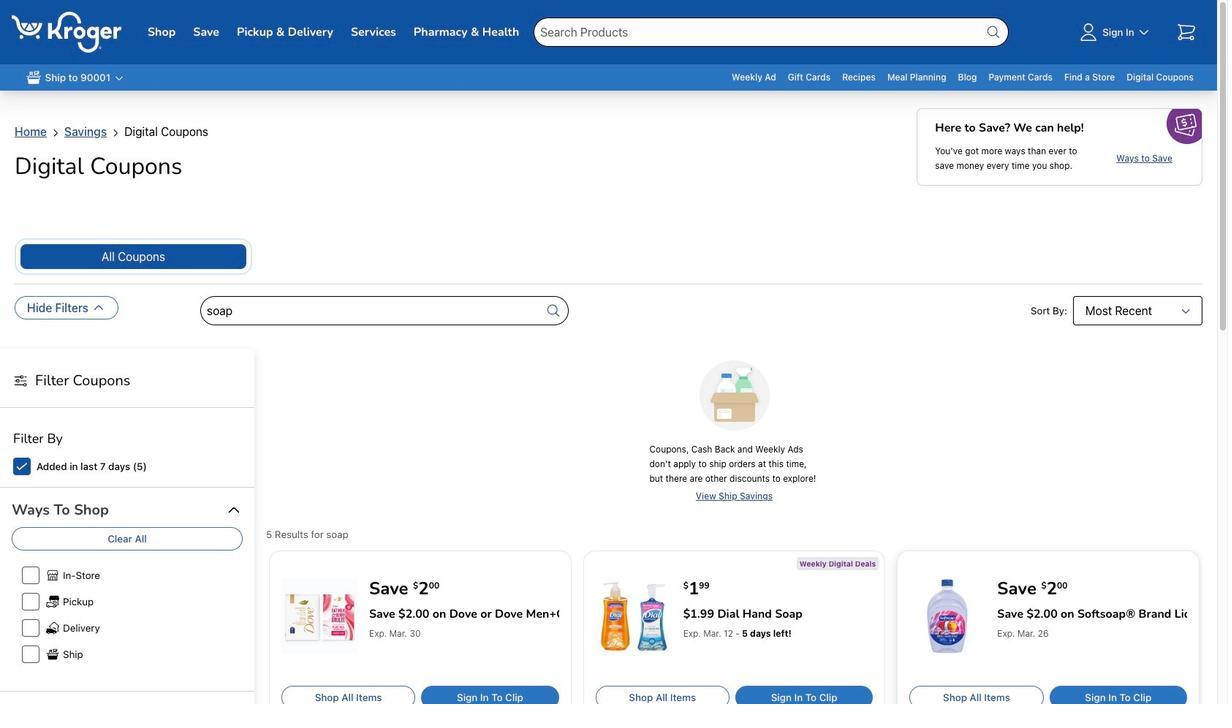 Task type: vqa. For each thing, say whether or not it's contained in the screenshot.
Print Recipe image
no



Task type: describe. For each thing, give the bounding box(es) containing it.
save $2.00 on softsoap® brand liquid hand soap refill image
[[910, 579, 986, 655]]

search image
[[986, 23, 1003, 41]]

collapsible image
[[91, 301, 106, 316]]

here to save? we can help! element
[[936, 121, 1085, 138]]

Search Coupons search field
[[200, 297, 540, 326]]

kroger logo image
[[12, 12, 121, 53]]

save $2.00 element for save $2.00 on dove or dove men+care premium bar soap image
[[369, 577, 554, 601]]



Task type: locate. For each thing, give the bounding box(es) containing it.
collapse the ways to shop filter element
[[12, 500, 109, 522]]

account menu image
[[1078, 20, 1101, 44]]

Search search field
[[534, 18, 1010, 47]]

save $2.00 element for 'save $2.00 on softsoap® brand liquid hand soap refill' image
[[998, 577, 1182, 601]]

1 horizontal spatial save $2.00 element
[[998, 577, 1182, 601]]

save $2.00 element
[[369, 577, 554, 601], [998, 577, 1182, 601]]

None search field
[[534, 0, 1010, 64]]

you've got more ways than ever to save money every time you shop. element
[[936, 144, 1082, 173]]

tab list
[[15, 238, 252, 275]]

1 save $2.00 element from the left
[[369, 577, 554, 601]]

search coupons image
[[545, 302, 563, 320]]

$1.99 dial hand soap image
[[596, 579, 672, 655]]

0 horizontal spatial save $2.00 element
[[369, 577, 554, 601]]

save $2.00 on dove or dove men+care premium bar soap image
[[282, 579, 358, 655]]

2 save $2.00 element from the left
[[998, 577, 1182, 601]]

None checkbox
[[13, 458, 31, 476], [22, 567, 40, 584], [22, 593, 40, 611], [22, 620, 40, 637], [22, 646, 40, 663], [13, 458, 31, 476], [22, 567, 40, 584], [22, 593, 40, 611], [22, 620, 40, 637], [22, 646, 40, 663]]



